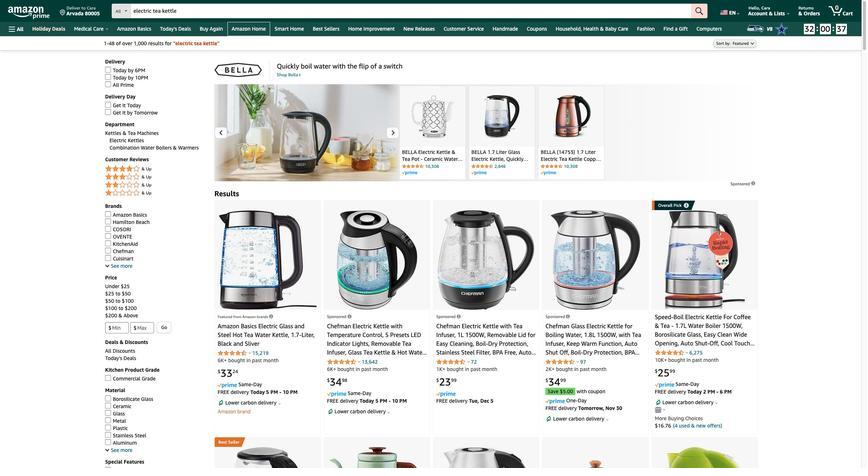 Task type: vqa. For each thing, say whether or not it's contained in the screenshot.
6K+ associated with 33
yes



Task type: describe. For each thing, give the bounding box(es) containing it.
get it by tomorrow
[[113, 110, 158, 116]]

delivery element
[[105, 67, 207, 88]]

$ 25 99
[[655, 367, 676, 379]]

checkbox image for ceramic
[[105, 403, 111, 409]]

special
[[105, 459, 123, 466]]

household, health & baby care link
[[552, 24, 633, 34]]

electric up $ 23 99
[[437, 367, 456, 374]]

eligible for prime. image for bella 1.7 liter glass electric kettle, quickly…
[[472, 171, 487, 176]]

$ down $200 & above link
[[109, 325, 112, 331]]

checkbox image for cosori
[[105, 226, 111, 232]]

new
[[697, 423, 706, 429]]

coupons
[[527, 26, 547, 32]]

protection, inside chefman glass electric kettle for boiling water, 1.8l 1500w, with tea infuser, keep warm function, auto shut off, boil-dry protection, bpa free, hot water boiler, electric tea kettle - stainless steel
[[594, 349, 624, 357]]

boiler, inside chefman electric kettle with temperature control, 5 presets led indicator lights, removable tea infuser, glass tea kettle & hot water boiler, 360° swivel base, bpa free, stainless steel, 1.8 liters
[[327, 358, 344, 365]]

new
[[404, 26, 414, 32]]

& up for 3 stars & up element
[[142, 174, 152, 180]]

special features element
[[105, 468, 113, 469]]

6k+ for 33
[[218, 358, 227, 364]]

month for 25
[[704, 357, 719, 364]]

with inside chefman glass electric kettle for boiling water, 1.8l 1500w, with tea infuser, keep warm function, auto shut off, boil-dry protection, bpa free, hot water boiler, electric tea kettle - stainless steel
[[619, 332, 631, 339]]

1 horizontal spatial popover image
[[686, 352, 689, 354]]

chefman for chefman electric kettle with tea infuser, 1l 1500w, removable lid for easy cleaning, boil-dry protection, stainless steel filter, bpa free, auto shut off hot water boiler, small electric tea kettle
[[437, 323, 461, 330]]

holiday deals link
[[28, 24, 70, 34]]

home for amazon home
[[252, 26, 266, 32]]

bella (14753) 1.7 liter electric tea kettle copp… link
[[541, 149, 603, 163]]

stainless inside chefman glass electric kettle for boiling water, 1.8l 1500w, with tea infuser, keep warm function, auto shut off, boil-dry protection, bpa free, hot water boiler, electric tea kettle - stainless steel
[[567, 367, 591, 374]]

medical care
[[74, 26, 104, 32]]

pot
[[412, 156, 420, 162]]

2
[[704, 389, 707, 395]]

10,308 link for kettle
[[541, 164, 603, 170]]

water inside chefman electric kettle with temperature control, 5 presets led indicator lights, removable tea infuser, glass tea kettle & hot water boiler, 360° swivel base, bpa free, stainless steel, 1.8 liters
[[409, 349, 425, 357]]

& up for 1 star & up element
[[142, 191, 152, 196]]

electric inside "department kettles & tea machines electric kettles combination water boilers & warmers"
[[110, 138, 127, 144]]

in for 25
[[687, 357, 691, 364]]

tea inside "department kettles & tea machines electric kettles combination water boilers & warmers"
[[128, 130, 136, 136]]

deals up all discounts link
[[105, 340, 118, 346]]

0 horizontal spatial of
[[116, 40, 121, 46]]

today down the 1.8
[[360, 398, 374, 404]]

plastic link
[[105, 425, 128, 432]]

customer for customer reviews
[[105, 157, 128, 163]]

stainless inside chefman electric kettle with temperature control, 5 presets led indicator lights, removable tea infuser, glass tea kettle & hot water boiler, 360° swivel base, bpa free, stainless steel, 1.8 liters
[[327, 367, 351, 374]]

kettle, inside bella 1.7 liter glass electric kettle, quickly…
[[490, 156, 505, 162]]

automatic shut-off element
[[105, 468, 113, 469]]

0 horizontal spatial for
[[165, 40, 172, 46]]

basics inside brands element
[[133, 212, 147, 218]]

checkbox image for commercial grade
[[105, 376, 111, 382]]

liter inside bella (14753) 1.7 liter electric tea kettle copp…
[[585, 149, 596, 155]]

hot inside chefman electric kettle with temperature control, 5 presets led indicator lights, removable tea infuser, glass tea kettle & hot water boiler, 360° swivel base, bpa free, stainless steel, 1.8 liters
[[398, 349, 407, 357]]

today up today by 10pm link
[[113, 67, 127, 74]]

hot inside chefman electric kettle with tea infuser, 1l 1500w, removable lid for easy cleaning, boil-dry protection, stainless steel filter, bpa free, auto shut off hot water boiler, small electric tea kettle
[[461, 358, 470, 365]]

ceramic link
[[105, 403, 132, 410]]

ovente electric kettle, hot water, heater 1.7 liter - bpa free fast boiling cordless water warmer - auto shut off instant ... image
[[662, 447, 748, 469]]

1 horizontal spatial and
[[295, 323, 305, 330]]

cara inside the deliver to cara arvada 80005‌
[[87, 5, 96, 11]]

2k+
[[546, 366, 555, 373]]

today up all prime link
[[113, 75, 127, 81]]

water inside chefman glass electric kettle for boiling water, 1.8l 1500w, with tea infuser, keep warm function, auto shut off, boil-dry protection, bpa free, hot water boiler, electric tea kettle - stainless steel
[[572, 358, 587, 365]]

& up electric kettles link at the top left of the page
[[123, 130, 126, 136]]

past down the 97 link
[[580, 366, 590, 373]]

water
[[314, 62, 331, 70]]

electric inside speed-boil electric kettle for coffee & tea - 1.7l water boiler 1500w, borosilicate glass, easy clean wide opening, auto shut-off, cool touch handle, led light. 360° rotation, boil dry protection
[[686, 314, 705, 321]]

hamilton
[[113, 219, 135, 226]]

sponsored ad - amazon basics electric glass and steel hot tea water kettle, 1.7-liter, black and sliver image
[[219, 210, 317, 310]]

opening,
[[655, 340, 680, 347]]

1 vertical spatial $100
[[105, 306, 117, 312]]

in for 33
[[247, 358, 251, 364]]

get it by tomorrow link
[[105, 109, 158, 116]]

more
[[655, 416, 667, 422]]

today inside delivery day element
[[127, 102, 141, 109]]

over
[[122, 40, 132, 46]]

today left '2'
[[688, 389, 702, 395]]

by for 10pm
[[128, 75, 134, 81]]

1 vertical spatial amazon basics link
[[105, 212, 147, 218]]

off, inside speed-boil electric kettle for coffee & tea - 1.7l water boiler 1500w, borosilicate glass, easy clean wide opening, auto shut-off, cool touch handle, led light. 360° rotation, boil dry protection
[[710, 340, 720, 347]]

kettle inside bella electric kettle & tea pot - ceramic water…
[[437, 149, 451, 155]]

electric down function,
[[607, 358, 626, 365]]

more for cuisinart
[[121, 263, 133, 269]]

best seller group
[[215, 438, 242, 447]]

above
[[124, 313, 138, 319]]

$ inside $ 23 99
[[437, 378, 439, 384]]

1 vertical spatial $50
[[105, 298, 114, 304]]

kettle up $ 34 99
[[546, 367, 562, 374]]

stainless inside stainless steel link
[[113, 433, 133, 439]]

led inside speed-boil electric kettle for coffee & tea - 1.7l water boiler 1500w, borosilicate glass, easy clean wide opening, auto shut-off, cool touch handle, led light. 360° rotation, boil dry protection
[[677, 349, 688, 356]]

customer for customer service
[[444, 26, 466, 32]]

steel inside chefman glass electric kettle for boiling water, 1.8l 1500w, with tea infuser, keep warm function, auto shut off, boil-dry protection, bpa free, hot water boiler, electric tea kettle - stainless steel
[[592, 367, 605, 374]]

get for get it by tomorrow
[[113, 110, 121, 116]]

home inside home improvement link
[[348, 26, 362, 32]]

buy again link
[[195, 24, 227, 34]]

1k+
[[437, 366, 446, 373]]

extender expand image for aluminum
[[105, 448, 109, 452]]

see more button for cuisinart
[[105, 263, 133, 269]]

water inside speed-boil electric kettle for coffee & tea - 1.7l water boiler 1500w, borosilicate glass, easy clean wide opening, auto shut-off, cool touch handle, led light. 360° rotation, boil dry protection
[[689, 323, 704, 330]]

1 horizontal spatial $25
[[121, 284, 130, 290]]

30
[[617, 405, 623, 412]]

to up $200 & above link
[[119, 306, 123, 312]]

get it today link
[[105, 102, 141, 109]]

eligible for prime. image
[[402, 171, 418, 176]]

1500w, inside chefman electric kettle with tea infuser, 1l 1500w, removable lid for easy cleaning, boil-dry protection, stainless steel filter, bpa free, auto shut off hot water boiler, small electric tea kettle
[[466, 332, 486, 339]]

& down 3 stars & up element
[[142, 182, 145, 188]]

& up for 2 stars & up element
[[142, 182, 152, 188]]

removable inside chefman electric kettle with temperature control, 5 presets led indicator lights, removable tea infuser, glass tea kettle & hot water boiler, 360° swivel base, bpa free, stainless steel, 1.8 liters
[[371, 341, 401, 348]]

10,308 link for -
[[402, 164, 464, 170]]

cosori link
[[105, 226, 131, 233]]

water,
[[566, 332, 583, 339]]

checkbox image for today by 6pm
[[105, 67, 111, 73]]

amazon basics inside brands element
[[113, 212, 147, 218]]

basics inside navigation navigation
[[137, 26, 151, 32]]

0 vertical spatial discounts
[[125, 340, 148, 346]]

72 link
[[471, 359, 477, 365]]

1 vertical spatial boil
[[655, 358, 665, 365]]

water inside "department kettles & tea machines electric kettles combination water boilers & warmers"
[[141, 145, 155, 151]]

0 vertical spatial featured
[[733, 41, 749, 46]]

99 for 34
[[561, 378, 566, 384]]

- inside speed-boil electric kettle for coffee & tea - 1.7l water boiler 1500w, borosilicate glass, easy clean wide opening, auto shut-off, cool touch handle, led light. 360° rotation, boil dry protection
[[672, 323, 674, 330]]

$25 to $50 link
[[105, 291, 131, 297]]

with for the
[[333, 62, 346, 70]]

for
[[724, 314, 733, 321]]

electric inside bella 1.7 liter glass electric kettle, quickly…
[[472, 156, 489, 162]]

holiday deals
[[32, 26, 65, 32]]

light.
[[689, 349, 704, 356]]

1 star & up element
[[105, 189, 207, 198]]

checkbox image for cuisinart
[[105, 256, 111, 261]]

free delivery today 2 pm - 6 pm
[[655, 389, 732, 395]]

for inside chefman glass electric kettle for boiling water, 1.8l 1500w, with tea infuser, keep warm function, auto shut off, boil-dry protection, bpa free, hot water boiler, electric tea kettle - stainless steel
[[625, 323, 633, 330]]

up for 1 star & up element
[[146, 191, 152, 196]]

find
[[664, 26, 674, 32]]

popover image for 23
[[467, 361, 470, 363]]

& inside under $25 $25 to $50 $50 to $100 $100 to $200 $200 & above
[[119, 313, 122, 319]]

ovente
[[113, 234, 132, 240]]

sponsored for chefman electric kettle with temperature control, 5 presets led indicator lights, removable tea infuser, glass tea kettle & hot water boiler, 360° swivel base, bpa free, stainless steel, 1.8 liters
[[327, 315, 347, 319]]

checkbox image for kitchenaid
[[105, 241, 111, 247]]

6k+ bought in past month for 34
[[327, 366, 388, 373]]

cool
[[721, 340, 733, 347]]

1 vertical spatial grade
[[142, 376, 156, 382]]

from
[[233, 315, 242, 319]]

& inside bella electric kettle & tea pot - ceramic water…
[[452, 149, 456, 155]]

free down the save
[[546, 405, 557, 412]]

checkbox image for aluminum
[[105, 440, 111, 446]]

free delivery tomorrow, nov 30
[[546, 405, 623, 412]]

stainless steel
[[113, 433, 146, 439]]

$ inside $ 34 98
[[327, 378, 330, 384]]

kettle up filter, at the right of the page
[[483, 323, 499, 330]]

borosilicate inside speed-boil electric kettle for coffee & tea - 1.7l water boiler 1500w, borosilicate glass, easy clean wide opening, auto shut-off, cool touch handle, led light. 360° rotation, boil dry protection
[[655, 331, 686, 339]]

2 & up link from the top
[[105, 173, 207, 182]]

protection, inside chefman electric kettle with tea infuser, 1l 1500w, removable lid for easy cleaning, boil-dry protection, stainless steel filter, bpa free, auto shut off hot water boiler, small electric tea kettle
[[499, 341, 529, 348]]

free delivery today 5 pm - 10 pm element for 33
[[218, 389, 298, 395]]

nov
[[606, 405, 615, 412]]

1 horizontal spatial today's deals link
[[156, 24, 195, 34]]

amazon prime image for 33
[[218, 383, 237, 389]]

brands
[[105, 203, 122, 209]]

to down under $25 link
[[116, 291, 120, 297]]

speed-boil electric kettle for coffee & tea - 1.7l water boiler 1500w, borosilicate glass, easy clean wide opening, auto shut-off, cool touch handle, led light. 360° rotation, boil dry protection link
[[655, 314, 755, 365]]

0 vertical spatial $100
[[122, 298, 134, 304]]

amazon prime image down $ 23 99
[[437, 392, 456, 398]]

amazon right again
[[232, 26, 251, 32]]

sponsored ad - chefman electric kettle with tea infuser, 1l 1500w, removable lid for easy cleaning, boil-dry protection, s... image
[[438, 210, 535, 310]]

quickly
[[277, 62, 299, 70]]

glass inside amazon basics electric glass and steel hot tea water kettle, 1.7-liter, black and sliver
[[279, 323, 293, 330]]

1 vertical spatial $200
[[105, 313, 117, 319]]

- inside bella electric kettle & tea pot - ceramic water…
[[421, 156, 423, 162]]

free delivery today 5 pm - 10 pm for 34
[[327, 398, 407, 404]]

free, inside chefman electric kettle with temperature control, 5 presets led indicator lights, removable tea infuser, glass tea kettle & hot water boiler, 360° swivel base, bpa free, stainless steel, 1.8 liters
[[405, 358, 418, 365]]

dmofwhi gooseneck electric kettle(1.0l), 100% stainless steel bpa free classic pour over coffee kettle | tea kettle - green image
[[330, 447, 425, 469]]

department
[[105, 121, 134, 128]]

customer service
[[444, 26, 484, 32]]

month up coupon
[[591, 366, 607, 373]]

more buying choices $16.76 (4 used & new offers)
[[655, 416, 723, 429]]

10 for 34
[[392, 398, 398, 404]]

1.7 inside bella 1.7 liter glass electric kettle, quickly…
[[488, 149, 495, 155]]

Max text field
[[130, 323, 154, 334]]

chefman electric kettle with temperature control, 5 presets led indicator lights, removable tea infuser, glass tea kettle & hot water boiler, 360° swivel base, bpa free, stainless steel, 1.8 liters link
[[327, 323, 427, 374]]

deals & discounts element
[[105, 348, 207, 362]]

4 & up link from the top
[[105, 189, 207, 198]]

amazon inside 'button'
[[242, 315, 256, 319]]

fashion
[[638, 26, 655, 32]]

handmade
[[493, 26, 518, 32]]

kettle up function,
[[608, 323, 624, 330]]

0 horizontal spatial and
[[233, 341, 243, 348]]

eligible for prime. image for bella (14753) 1.7 liter electric tea kettle copp…
[[541, 171, 557, 176]]

get it today
[[113, 102, 141, 109]]

easy inside speed-boil electric kettle for coffee & tea - 1.7l water boiler 1500w, borosilicate glass, easy clean wide opening, auto shut-off, cool touch handle, led light. 360° rotation, boil dry protection
[[704, 331, 716, 339]]

cleaning,
[[450, 341, 475, 348]]

all inside button
[[17, 26, 24, 32]]

copp…
[[584, 156, 601, 162]]

popover image for 33
[[249, 353, 251, 354]]

electric up 1.8l
[[587, 323, 606, 330]]

dropdown image
[[751, 42, 755, 45]]

orders
[[804, 10, 821, 16]]

kettle inside bella (14753) 1.7 liter electric tea kettle copp…
[[569, 156, 583, 162]]

2k+ bought in past month
[[546, 366, 607, 373]]

2 : from the left
[[833, 23, 835, 33]]

Search Amazon text field
[[131, 4, 692, 18]]

smart
[[275, 26, 289, 32]]

1-48 of over 1,000 results for "electric tea kettle"
[[104, 40, 220, 46]]

0 vertical spatial amazon basics link
[[113, 24, 156, 34]]

1 horizontal spatial of
[[371, 62, 377, 70]]

1 vertical spatial $25
[[105, 291, 114, 297]]

home improvement link
[[344, 24, 399, 34]]

2,846
[[495, 164, 506, 169]]

2 stars & up element
[[105, 181, 207, 190]]

free delivery tomorrow, nov 30 element
[[546, 405, 623, 412]]

free, inside chefman electric kettle with tea infuser, 1l 1500w, removable lid for easy cleaning, boil-dry protection, stainless steel filter, bpa free, auto shut off hot water boiler, small electric tea kettle
[[505, 349, 518, 357]]

1 : from the left
[[817, 23, 819, 33]]

indicator
[[327, 341, 351, 348]]

amazon up over
[[117, 26, 136, 32]]

medical
[[74, 26, 92, 32]]

same-day for 33
[[239, 382, 262, 388]]

All search field
[[112, 4, 708, 19]]

removable inside chefman electric kettle with tea infuser, 1l 1500w, removable lid for easy cleaning, boil-dry protection, stainless steel filter, bpa free, auto shut off hot water boiler, small electric tea kettle
[[488, 332, 517, 339]]

glass inside chefman glass electric kettle for boiling water, 1.8l 1500w, with tea infuser, keep warm function, auto shut off, boil-dry protection, bpa free, hot water boiler, electric tea kettle - stainless steel
[[571, 323, 585, 330]]

overall pick
[[659, 203, 682, 208]]

none submit inside all search field
[[692, 4, 708, 18]]

chefman electric kettle with tea infuser, 1l 1500w, removable lid for easy cleaning, boil-dry protection, stainless steel filter, bpa free, auto shut off hot water boiler, small electric tea kettle link
[[437, 323, 536, 374]]

1 vertical spatial kettles
[[128, 138, 144, 144]]

overall
[[659, 203, 673, 208]]

household, health & baby care
[[556, 26, 629, 32]]

department kettles & tea machines electric kettles combination water boilers & warmers
[[105, 121, 199, 151]]

in for 23
[[465, 366, 470, 373]]

bella electric kettle & tea pot - ceramic water… link
[[402, 149, 464, 163]]

liter,
[[302, 332, 315, 339]]

keep
[[567, 341, 580, 348]]

glass down 'commercial grade'
[[141, 397, 153, 403]]

checkbox image for stainless steel
[[105, 433, 111, 439]]

bought for 23
[[447, 366, 464, 373]]

water inside chefman electric kettle with tea infuser, 1l 1500w, removable lid for easy cleaning, boil-dry protection, stainless steel filter, bpa free, auto shut off hot water boiler, small electric tea kettle
[[472, 358, 488, 365]]

glass up metal
[[113, 411, 125, 417]]

sponsored button for 34
[[327, 315, 352, 319]]

brands element
[[105, 212, 207, 269]]

results
[[215, 190, 239, 198]]

1,000
[[134, 40, 147, 46]]

& inside deals & discounts all discounts today's deals
[[120, 340, 124, 346]]

carbon for amazon basics electric glass and steel hot tea water kettle, 1.7-liter, black and sliver
[[241, 400, 257, 406]]

one-
[[567, 398, 578, 404]]

today's inside navigation navigation
[[160, 26, 177, 32]]

& right boilers
[[173, 145, 177, 151]]

see for cuisinart
[[111, 263, 119, 269]]

electric inside chefman electric kettle with temperature control, 5 presets led indicator lights, removable tea infuser, glass tea kettle & hot water boiler, 360° swivel base, bpa free, stainless steel, 1.8 liters
[[353, 323, 372, 330]]

to down $25 to $50 "link"
[[116, 298, 120, 304]]

free delivery today 2 pm - 6 pm element
[[655, 389, 732, 395]]

more for aluminum
[[121, 448, 133, 454]]

infuser, inside chefman glass electric kettle for boiling water, 1.8l 1500w, with tea infuser, keep warm function, auto shut off, boil-dry protection, bpa free, hot water boiler, electric tea kettle - stainless steel
[[546, 341, 565, 348]]

& left lists
[[769, 10, 773, 16]]

1 & up link from the top
[[105, 165, 207, 174]]

free for 23
[[437, 398, 448, 404]]

boil- inside chefman glass electric kettle for boiling water, 1.8l 1500w, with tea infuser, keep warm function, auto shut off, boil-dry protection, bpa free, hot water boiler, electric tea kettle - stainless steel
[[571, 349, 584, 357]]

amazon home link
[[227, 24, 270, 34]]

it for today
[[122, 102, 126, 109]]

today up brand
[[251, 389, 265, 395]]

up for 2 stars & up element
[[146, 182, 152, 188]]

day up free delivery tomorrow, nov 30 element
[[578, 398, 587, 404]]

leave feedback on sponsored ad element
[[731, 181, 757, 186]]

1.8l
[[584, 332, 596, 339]]

in for 34
[[356, 366, 360, 373]]

chefman for chefman electric kettle with temperature control, 5 presets led indicator lights, removable tea infuser, glass tea kettle & hot water boiler, 360° swivel base, bpa free, stainless steel, 1.8 liters
[[327, 323, 351, 330]]

1 vertical spatial popover image
[[663, 409, 666, 411]]

dry inside chefman electric kettle with tea infuser, 1l 1500w, removable lid for easy cleaning, boil-dry protection, stainless steel filter, bpa free, auto shut off hot water boiler, small electric tea kettle
[[488, 341, 498, 348]]

save
[[548, 389, 559, 395]]

kettle up 'control,'
[[374, 323, 390, 330]]

with up one-day
[[577, 389, 587, 395]]

en link
[[716, 2, 743, 20]]

tea inside speed-boil electric kettle for coffee & tea - 1.7l water boiler 1500w, borosilicate glass, easy clean wide opening, auto shut-off, cool touch handle, led light. 360° rotation, boil dry protection
[[661, 323, 670, 330]]

infuser, inside chefman electric kettle with temperature control, 5 presets led indicator lights, removable tea infuser, glass tea kettle & hot water boiler, 360° swivel base, bpa free, stainless steel, 1.8 liters
[[327, 349, 347, 357]]

today by 10pm
[[113, 75, 148, 81]]

free delivery tue, dec 5
[[437, 398, 494, 404]]

checkbox image for hamilton beach
[[105, 219, 111, 225]]

dry inside speed-boil electric kettle for coffee & tea - 1.7l water boiler 1500w, borosilicate glass, easy clean wide opening, auto shut-off, cool touch handle, led light. 360° rotation, boil dry protection
[[667, 358, 676, 365]]

checkbox image for amazon basics
[[105, 212, 111, 218]]

tomorrow,
[[579, 405, 605, 412]]

boil- inside chefman electric kettle with tea infuser, 1l 1500w, removable lid for easy cleaning, boil-dry protection, stainless steel filter, bpa free, auto shut off hot water boiler, small electric tea kettle
[[476, 341, 488, 348]]

0 vertical spatial grade
[[145, 367, 160, 374]]

1500w, inside chefman glass electric kettle for boiling water, 1.8l 1500w, with tea infuser, keep warm function, auto shut off, boil-dry protection, bpa free, hot water boiler, electric tea kettle - stainless steel
[[597, 332, 618, 339]]

all prime link
[[105, 82, 134, 88]]

gift
[[679, 26, 688, 32]]

$ 23 99
[[437, 376, 457, 388]]

10k+
[[655, 357, 667, 364]]

amazon inside brands element
[[113, 212, 132, 218]]

deals up kitchen product grade
[[124, 356, 136, 362]]

sponsored ad - chefman electric kettle with temperature control, 5 presets led indicator lights, removable tea infuser, gl... image
[[337, 210, 417, 310]]

amazon left brand
[[218, 409, 236, 415]]

baby
[[606, 26, 617, 32]]

checkbox image for plastic
[[105, 425, 111, 431]]

chefman link
[[105, 248, 134, 255]]

water inside amazon basics electric glass and steel hot tea water kettle, 1.7-liter, black and sliver
[[255, 332, 271, 339]]

1.7 inside bella (14753) 1.7 liter electric tea kettle copp…
[[577, 149, 584, 155]]

kettle up base,
[[374, 349, 390, 357]]

deals inside today's deals link
[[178, 26, 191, 32]]

hello, cara
[[749, 5, 771, 11]]

bought right '2k+'
[[556, 366, 573, 373]]

up for 3 stars & up element
[[146, 174, 152, 180]]

10pm
[[135, 75, 148, 81]]

checkbox image for borosilicate glass
[[105, 396, 111, 402]]



Task type: locate. For each thing, give the bounding box(es) containing it.
checkbox image inside get it by tomorrow 'link'
[[105, 109, 111, 115]]

0 vertical spatial kettles
[[105, 130, 121, 136]]

kettle down 72
[[468, 367, 484, 374]]

1 horizontal spatial boil-
[[571, 349, 584, 357]]

lower for chefman glass electric kettle for boiling water, 1.8l 1500w, with tea infuser, keep warm function, auto shut off, boil-dry protection, bpa free, hot water boiler, electric tea kettle - stainless steel
[[554, 416, 568, 422]]

3 & up link from the top
[[105, 181, 207, 190]]

bought up 24
[[228, 358, 245, 364]]

today's deals link
[[156, 24, 195, 34], [105, 356, 136, 362]]

past down 6,275
[[693, 357, 703, 364]]

$50 to $100 link
[[105, 298, 134, 304]]

same-day up brand
[[239, 382, 262, 388]]

amazon prime image down $ 34 98
[[327, 392, 347, 398]]

10,308 down bella electric kettle & tea pot - ceramic water… link at the top of page
[[425, 164, 439, 169]]

delivery day element
[[105, 102, 207, 116]]

see down aluminum link
[[111, 448, 119, 454]]

dry down handle,
[[667, 358, 676, 365]]

kettle,
[[490, 156, 505, 162], [272, 332, 290, 339]]

care right medical
[[93, 26, 104, 32]]

under
[[105, 284, 119, 290]]

more inside brands element
[[121, 263, 133, 269]]

34
[[330, 376, 342, 388], [549, 376, 561, 388]]

lower carbon delivery for chefman electric kettle with temperature control, 5 presets led indicator lights, removable tea infuser, glass tea kettle & hot water boiler, 360° swivel base, bpa free, stainless steel, 1.8 liters
[[335, 409, 386, 415]]

free delivery tue, dec 5 element
[[437, 398, 494, 404]]

glass down lights,
[[348, 349, 362, 357]]

same-
[[676, 382, 691, 388], [239, 382, 253, 388], [348, 391, 363, 397]]

1 vertical spatial 360°
[[345, 358, 358, 365]]

sponsored inside 'link'
[[731, 181, 751, 186]]

2 bella from the left
[[472, 149, 487, 155]]

sponsored for chefman glass electric kettle for boiling water, 1.8l 1500w, with tea infuser, keep warm function, auto shut off, boil-dry protection, bpa free, hot water boiler, electric tea kettle - stainless steel
[[546, 315, 565, 319]]

boilers
[[156, 145, 172, 151]]

97 link
[[581, 359, 587, 365]]

cart
[[843, 10, 853, 16]]

see more button
[[105, 263, 133, 269], [105, 448, 133, 454]]

0 horizontal spatial boil
[[655, 358, 665, 365]]

checkbox image for glass
[[105, 411, 111, 417]]

2 more from the top
[[121, 448, 133, 454]]

1 34 from the left
[[330, 376, 342, 388]]

2 checkbox image from the top
[[105, 226, 111, 232]]

same-day for 34
[[348, 391, 372, 397]]

boiler, down indicator
[[327, 358, 344, 365]]

Go submit
[[157, 323, 171, 333]]

sort by: featured
[[717, 41, 749, 46]]

checkbox image
[[105, 219, 111, 225], [105, 226, 111, 232], [105, 234, 111, 239], [105, 411, 111, 417], [105, 425, 111, 431], [105, 433, 111, 439], [105, 440, 111, 446]]

customer service link
[[440, 24, 489, 34]]

amazon prime image
[[655, 383, 675, 388], [218, 383, 237, 389], [327, 392, 347, 398], [437, 392, 456, 398], [546, 399, 565, 405]]

0 vertical spatial today's deals link
[[156, 24, 195, 34]]

0 vertical spatial free delivery today 5 pm - 10 pm element
[[218, 389, 298, 395]]

1 vertical spatial borosilicate
[[113, 397, 140, 403]]

5 checkbox image from the top
[[105, 425, 111, 431]]

1 horizontal spatial shut
[[546, 349, 558, 357]]

basics inside amazon basics electric glass and steel hot tea water kettle, 1.7-liter, black and sliver
[[241, 323, 257, 330]]

1 vertical spatial see more button
[[105, 448, 133, 454]]

bella inside bella 1.7 liter glass electric kettle, quickly…
[[472, 149, 487, 155]]

& up for 4 stars & up element
[[142, 166, 152, 172]]

free for 25
[[655, 389, 667, 395]]

cara
[[87, 5, 96, 11], [762, 5, 771, 11]]

featured inside 'button'
[[218, 315, 233, 319]]

0
[[836, 4, 839, 11]]

kettle, left 1.7-
[[272, 332, 290, 339]]

0 vertical spatial protection,
[[499, 341, 529, 348]]

1 vertical spatial delivery
[[105, 94, 125, 100]]

1 eligible for prime. image from the left
[[472, 171, 487, 176]]

steel up coupon
[[592, 367, 605, 374]]

2 1.7 from the left
[[577, 149, 584, 155]]

find a gift link
[[660, 24, 693, 34]]

protection, down lid
[[499, 341, 529, 348]]

1 checkbox image from the top
[[105, 67, 111, 73]]

1 vertical spatial and
[[233, 341, 243, 348]]

kettle, inside amazon basics electric glass and steel hot tea water kettle, 1.7-liter, black and sliver
[[272, 332, 290, 339]]

all inside deals & discounts all discounts today's deals
[[105, 348, 111, 355]]

0 vertical spatial basics
[[137, 26, 151, 32]]

0 horizontal spatial ceramic
[[113, 404, 132, 410]]

removable down 'control,'
[[371, 341, 401, 348]]

steel inside chefman electric kettle with tea infuser, 1l 1500w, removable lid for easy cleaning, boil-dry protection, stainless steel filter, bpa free, auto shut off hot water boiler, small electric tea kettle
[[461, 349, 475, 357]]

shut inside chefman electric kettle with tea infuser, 1l 1500w, removable lid for easy cleaning, boil-dry protection, stainless steel filter, bpa free, auto shut off hot water boiler, small electric tea kettle
[[437, 358, 449, 365]]

boiler, inside chefman electric kettle with tea infuser, 1l 1500w, removable lid for easy cleaning, boil-dry protection, stainless steel filter, bpa free, auto shut off hot water boiler, small electric tea kettle
[[489, 358, 506, 365]]

3 home from the left
[[348, 26, 362, 32]]

0 horizontal spatial removable
[[371, 341, 401, 348]]

control,
[[363, 332, 384, 339]]

chefman up 'temperature' at the left of page
[[327, 323, 351, 330]]

6k+ up $ 34 98
[[327, 366, 336, 373]]

see more for cuisinart
[[111, 263, 133, 269]]

a
[[675, 26, 678, 32], [379, 62, 382, 70]]

3 checkbox image from the top
[[105, 234, 111, 239]]

99 for 25
[[670, 369, 676, 375]]

3 up from the top
[[146, 182, 152, 188]]

1 get from the top
[[113, 102, 121, 109]]

1 vertical spatial for
[[625, 323, 633, 330]]

1 see more button from the top
[[105, 263, 133, 269]]

3 & up from the top
[[142, 182, 152, 188]]

bella
[[288, 72, 299, 78]]

$50
[[122, 291, 131, 297], [105, 298, 114, 304]]

checkbox image for ovente
[[105, 234, 111, 239]]

chefman inside brands element
[[113, 249, 134, 255]]

see more button for aluminum
[[105, 448, 133, 454]]

2 see from the top
[[111, 448, 119, 454]]

lower up buying
[[663, 400, 677, 406]]

water up sliver
[[255, 332, 271, 339]]

1 vertical spatial featured
[[218, 315, 233, 319]]

led inside chefman electric kettle with temperature control, 5 presets led indicator lights, removable tea infuser, glass tea kettle & hot water boiler, 360° swivel base, bpa free, stainless steel, 1.8 liters
[[411, 332, 421, 339]]

glass link
[[105, 411, 125, 417]]

25
[[658, 367, 670, 379]]

cara right arvada
[[87, 5, 96, 11]]

2 see more from the top
[[111, 448, 133, 454]]

1 vertical spatial free delivery today 5 pm - 10 pm
[[327, 398, 407, 404]]

past for 34
[[362, 366, 371, 373]]

amazon prime image for 25
[[655, 383, 675, 388]]

today's deals link down all discounts link
[[105, 356, 136, 362]]

electric up 2,846 link
[[472, 156, 489, 162]]

shut inside chefman glass electric kettle for boiling water, 1.8l 1500w, with tea infuser, keep warm function, auto shut off, boil-dry protection, bpa free, hot water boiler, electric tea kettle - stainless steel
[[546, 349, 558, 357]]

0 horizontal spatial boiler,
[[327, 358, 344, 365]]

2 10,308 from the left
[[564, 164, 578, 169]]

$ down '2k+'
[[546, 378, 549, 384]]

with for tea
[[500, 323, 512, 330]]

checkbox image inside 'hamilton beach' link
[[105, 219, 111, 225]]

combination water boilers & warmers link
[[110, 145, 199, 151]]

water up reviews
[[141, 145, 155, 151]]

2 horizontal spatial for
[[625, 323, 633, 330]]

extender expand image up the special
[[105, 448, 109, 452]]

up up 3 stars & up element
[[146, 166, 152, 172]]

1 horizontal spatial off,
[[710, 340, 720, 347]]

1 horizontal spatial same-day
[[348, 391, 372, 397]]

1 liter from the left
[[496, 149, 507, 155]]

1 horizontal spatial home
[[290, 26, 304, 32]]

9 checkbox image from the top
[[105, 256, 111, 261]]

bought for 34
[[338, 366, 355, 373]]

with up presets
[[391, 323, 403, 330]]

glass inside chefman electric kettle with temperature control, 5 presets led indicator lights, removable tea infuser, glass tea kettle & hot water boiler, 360° swivel base, bpa free, stainless steel, 1.8 liters
[[348, 349, 362, 357]]

99 down 1k+ bought in past month
[[451, 378, 457, 384]]

with inside chefman electric kettle with temperature control, 5 presets led indicator lights, removable tea infuser, glass tea kettle & hot water boiler, 360° swivel base, bpa free, stainless steel, 1.8 liters
[[391, 323, 403, 330]]

by for 6pm
[[128, 67, 134, 74]]

1 vertical spatial a
[[379, 62, 382, 70]]

0 vertical spatial $200
[[125, 306, 137, 312]]

deals right holiday
[[52, 26, 65, 32]]

1 vertical spatial discounts
[[113, 348, 135, 355]]

checkbox image inside cosori link
[[105, 226, 111, 232]]

3 boiler, from the left
[[589, 358, 605, 365]]

1 care from the left
[[93, 26, 104, 32]]

checkbox image
[[105, 67, 111, 73], [105, 74, 111, 80], [105, 82, 111, 87], [105, 102, 111, 108], [105, 109, 111, 115], [105, 212, 111, 218], [105, 241, 111, 247], [105, 248, 111, 254], [105, 256, 111, 261], [105, 376, 111, 382], [105, 396, 111, 402], [105, 403, 111, 409], [105, 418, 111, 424]]

past for 33
[[252, 358, 262, 364]]

past down the swivel
[[362, 366, 371, 373]]

easy inside chefman electric kettle with tea infuser, 1l 1500w, removable lid for easy cleaning, boil-dry protection, stainless steel filter, bpa free, auto shut off hot water boiler, small electric tea kettle
[[437, 341, 448, 348]]

2 horizontal spatial bella
[[541, 149, 556, 155]]

cosori
[[113, 227, 131, 233]]

kettles down "kettles & tea machines" link
[[128, 138, 144, 144]]

in
[[687, 357, 691, 364], [247, 358, 251, 364], [356, 366, 360, 373], [465, 366, 470, 373], [575, 366, 579, 373]]

sponsored button up boiling
[[546, 315, 570, 319]]

6k+ bought in past month
[[218, 358, 279, 364], [327, 366, 388, 373]]

steel,
[[352, 367, 367, 374]]

6 checkbox image from the top
[[105, 212, 111, 218]]

and up 1.7-
[[295, 323, 305, 330]]

bella electric kettle & tea pot - ceramic water…
[[402, 149, 463, 162]]

10,308 link down bella (14753) 1.7 liter electric tea kettle copp… link
[[541, 164, 603, 170]]

to inside the deliver to cara arvada 80005‌
[[81, 5, 86, 11]]

1 vertical spatial free delivery today 5 pm - 10 pm element
[[327, 398, 407, 404]]

0 horizontal spatial bpa
[[393, 358, 404, 365]]

1 horizontal spatial removable
[[488, 332, 517, 339]]

price element
[[105, 284, 207, 334]]

today's down all discounts link
[[105, 356, 122, 362]]

lower carbon delivery down free delivery today 2 pm - 6 pm
[[663, 400, 714, 406]]

1 horizontal spatial liter
[[585, 149, 596, 155]]

material
[[105, 388, 125, 394]]

see more for aluminum
[[111, 448, 133, 454]]

water up 2k+ bought in past month
[[572, 358, 587, 365]]

$100 up $100 to $200 link
[[122, 298, 134, 304]]

swivel
[[359, 358, 376, 365]]

same- for 33
[[239, 382, 253, 388]]

$ left 24
[[218, 369, 221, 375]]

Min text field
[[105, 323, 129, 334]]

1 delivery from the top
[[105, 59, 125, 65]]

2 extender expand image from the top
[[105, 448, 109, 452]]

2 vertical spatial infuser,
[[327, 349, 347, 357]]

1 10,308 from the left
[[425, 164, 439, 169]]

1 vertical spatial ceramic
[[113, 404, 132, 410]]

popover image left the 97 link
[[577, 361, 579, 363]]

1 vertical spatial best
[[219, 440, 227, 445]]

same-day down steel,
[[348, 391, 372, 397]]

chefman inside chefman electric kettle with tea infuser, 1l 1500w, removable lid for easy cleaning, boil-dry protection, stainless steel filter, bpa free, auto shut off hot water boiler, small electric tea kettle
[[437, 323, 461, 330]]

1 10,308 link from the left
[[402, 164, 464, 170]]

prime
[[120, 82, 134, 88]]

chefman for chefman
[[113, 249, 134, 255]]

free
[[655, 389, 667, 395], [218, 389, 229, 395], [327, 398, 339, 404], [437, 398, 448, 404], [546, 405, 557, 412]]

checkbox image inside the ceramic link
[[105, 403, 111, 409]]

1 horizontal spatial today's
[[160, 26, 177, 32]]

checkbox image for metal
[[105, 418, 111, 424]]

2 & up from the top
[[142, 174, 152, 180]]

amazon basics link up 'hamilton beach' link
[[105, 212, 147, 218]]

used
[[679, 423, 690, 429]]

99 inside $ 34 99
[[561, 378, 566, 384]]

0 horizontal spatial protection,
[[499, 341, 529, 348]]

featured left dropdown "image"
[[733, 41, 749, 46]]

clean
[[718, 331, 733, 339]]

boiler, right the 97 link
[[589, 358, 605, 365]]

1 bella from the left
[[402, 149, 417, 155]]

automatic shut-off image
[[105, 468, 111, 469]]

popover image for 34
[[358, 361, 361, 363]]

1 horizontal spatial cara
[[762, 5, 771, 11]]

best inside "group"
[[219, 440, 227, 445]]

0 vertical spatial shut
[[546, 349, 558, 357]]

bpa inside chefman electric kettle with tea infuser, 1l 1500w, removable lid for easy cleaning, boil-dry protection, stainless steel filter, bpa free, auto shut off hot water boiler, small electric tea kettle
[[493, 349, 503, 357]]

chefman glass electric kettle for boiling water, 1.8l 1500w, with tea infuser, keep warm function, auto shut off, boil-dry protection, bpa free, hot water boiler, electric tea kettle - stainless steel
[[546, 323, 642, 374]]

popover image down sliver
[[249, 353, 251, 354]]

today by 10pm link
[[105, 74, 148, 81]]

1.7
[[488, 149, 495, 155], [577, 149, 584, 155]]

$ down above
[[134, 325, 137, 331]]

home right "smart"
[[290, 26, 304, 32]]

1 horizontal spatial borosilicate
[[655, 331, 686, 339]]

4 & up from the top
[[142, 191, 152, 196]]

it down delivery day
[[122, 102, 126, 109]]

all inside all prime link
[[113, 82, 119, 88]]

1 horizontal spatial sponsored button
[[437, 315, 461, 319]]

11 checkbox image from the top
[[105, 396, 111, 402]]

bodum 11883-259us melior gooseneck electric water kettle, 27 ounce, matte black image
[[546, 461, 646, 469]]

1 horizontal spatial 360°
[[706, 349, 718, 356]]

& down the speed-
[[655, 323, 660, 330]]

& inside chefman electric kettle with temperature control, 5 presets led indicator lights, removable tea infuser, glass tea kettle & hot water boiler, 360° swivel base, bpa free, stainless steel, 1.8 liters
[[392, 349, 396, 357]]

2 sponsored button from the left
[[437, 315, 461, 319]]

kettle inside speed-boil electric kettle for coffee & tea - 1.7l water boiler 1500w, borosilicate glass, easy clean wide opening, auto shut-off, cool touch handle, led light. 360° rotation, boil dry protection
[[707, 314, 722, 321]]

chefman electric kettle with tea infuser, 1l 1500w, removable lid for easy cleaning, boil-dry protection, stainless steel filter, bpa free, auto shut off hot water boiler, small electric tea kettle
[[437, 323, 536, 374]]

0 horizontal spatial 99
[[451, 378, 457, 384]]

it inside 'link'
[[122, 110, 126, 116]]

amazon basics inside navigation navigation
[[117, 26, 151, 32]]

free delivery today 5 pm - 10 pm element
[[218, 389, 298, 395], [327, 398, 407, 404]]

steel
[[218, 332, 231, 339], [461, 349, 475, 357], [592, 367, 605, 374], [135, 433, 146, 439]]

chefman glass electric kettle for boiling water, 1.8l 1500w, with tea infuser, keep warm function, auto shut off, boil-dry protection, bpa free, hot water boiler, electric tea kettle - stainless steel link
[[546, 323, 642, 374]]

tea inside amazon basics electric glass and steel hot tea water kettle, 1.7-liter, black and sliver
[[244, 332, 253, 339]]

same- for 34
[[348, 391, 363, 397]]

sponsored ad - chefman glass electric kettle for boiling water, 1.8l 1500w, with tea infuser, keep warm function, auto shu... image
[[551, 210, 641, 310]]

& inside returns & orders
[[799, 10, 803, 16]]

carbon for chefman glass electric kettle for boiling water, 1.8l 1500w, with tea infuser, keep warm function, auto shut off, boil-dry protection, bpa free, hot water boiler, electric tea kettle - stainless steel
[[569, 416, 585, 422]]

5 checkbox image from the top
[[105, 109, 111, 115]]

free delivery today 5 pm - 10 pm element up brand
[[218, 389, 298, 395]]

1-
[[104, 40, 109, 46]]

past for 23
[[471, 366, 481, 373]]

featured from amazon brands button
[[218, 315, 273, 319]]

360° inside speed-boil electric kettle for coffee & tea - 1.7l water boiler 1500w, borosilicate glass, easy clean wide opening, auto shut-off, cool touch handle, led light. 360° rotation, boil dry protection
[[706, 349, 718, 356]]

extender expand image for cuisinart
[[105, 264, 109, 268]]

7 checkbox image from the top
[[105, 241, 111, 247]]

glass inside bella 1.7 liter glass electric kettle, quickly…
[[508, 149, 520, 155]]

99 inside $ 25 99
[[670, 369, 676, 375]]

0 horizontal spatial care
[[93, 26, 104, 32]]

1 horizontal spatial 34
[[549, 376, 561, 388]]

for inside chefman electric kettle with tea infuser, 1l 1500w, removable lid for easy cleaning, boil-dry protection, stainless steel filter, bpa free, auto shut off hot water boiler, small electric tea kettle
[[528, 332, 536, 339]]

1 vertical spatial by
[[128, 75, 134, 81]]

1 horizontal spatial 1.7
[[577, 149, 584, 155]]

0 horizontal spatial featured
[[218, 315, 233, 319]]

2 get from the top
[[113, 110, 121, 116]]

home left "smart"
[[252, 26, 266, 32]]

amazon home
[[232, 26, 266, 32]]

2 horizontal spatial auto
[[681, 340, 694, 347]]

$ inside $ 25 99
[[655, 369, 658, 375]]

same-day for 25
[[676, 382, 700, 388]]

medical care link
[[70, 24, 113, 34]]

4 up from the top
[[146, 191, 152, 196]]

1 vertical spatial infuser,
[[546, 341, 565, 348]]

metal link
[[105, 418, 126, 425]]

boil
[[674, 314, 684, 321], [655, 358, 665, 365]]

chefman up 1l
[[437, 323, 461, 330]]

1 vertical spatial led
[[677, 349, 688, 356]]

6k+
[[218, 358, 227, 364], [327, 366, 336, 373]]

home for smart home
[[290, 26, 304, 32]]

sponsored for chefman electric kettle with tea infuser, 1l 1500w, removable lid for easy cleaning, boil-dry protection, stainless steel filter, bpa free, auto shut off hot water boiler, small electric tea kettle
[[437, 315, 456, 319]]

off, inside chefman glass electric kettle for boiling water, 1.8l 1500w, with tea infuser, keep warm function, auto shut off, boil-dry protection, bpa free, hot water boiler, electric tea kettle - stainless steel
[[560, 349, 570, 357]]

month for 33
[[263, 358, 279, 364]]

discounts up kitchen product grade
[[113, 348, 135, 355]]

1 home from the left
[[252, 26, 266, 32]]

checkbox image for chefman
[[105, 248, 111, 254]]

0 vertical spatial popover image
[[686, 352, 689, 354]]

account
[[749, 10, 768, 16]]

month down light.
[[704, 357, 719, 364]]

1500w, inside speed-boil electric kettle for coffee & tea - 1.7l water boiler 1500w, borosilicate glass, easy clean wide opening, auto shut-off, cool touch handle, led light. 360° rotation, boil dry protection
[[723, 323, 743, 330]]

today's inside deals & discounts all discounts today's deals
[[105, 356, 122, 362]]

1 horizontal spatial kettles
[[128, 138, 144, 144]]

0 horizontal spatial today's deals link
[[105, 356, 136, 362]]

1 & up from the top
[[142, 166, 152, 172]]

2 checkbox image from the top
[[105, 74, 111, 80]]

month for 34
[[373, 366, 388, 373]]

seahawks vs. cowboys image
[[734, 22, 862, 36]]

care right baby
[[618, 26, 629, 32]]

0 vertical spatial boil-
[[476, 341, 488, 348]]

checkbox image inside today by 10pm link
[[105, 74, 111, 80]]

1 cara from the left
[[87, 5, 96, 11]]

1 up from the top
[[146, 166, 152, 172]]

ceramic inside bella electric kettle & tea pot - ceramic water…
[[424, 156, 443, 162]]

& inside the more buying choices $16.76 (4 used & new offers)
[[692, 423, 695, 429]]

auto inside chefman electric kettle with tea infuser, 1l 1500w, removable lid for easy cleaning, boil-dry protection, stainless steel filter, bpa free, auto shut off hot water boiler, small electric tea kettle
[[519, 349, 532, 357]]

2 horizontal spatial home
[[348, 26, 362, 32]]

0 vertical spatial removable
[[488, 332, 517, 339]]

see inside material element
[[111, 448, 119, 454]]

2 care from the left
[[618, 26, 629, 32]]

1 sponsored button from the left
[[327, 315, 352, 319]]

checkbox image inside commercial grade link
[[105, 376, 111, 382]]

1 horizontal spatial dry
[[584, 349, 593, 357]]

0 horizontal spatial 10
[[283, 389, 289, 395]]

checkbox image for get it by tomorrow
[[105, 109, 111, 115]]

ovente link
[[105, 234, 132, 240]]

lower carbon delivery up brand
[[225, 400, 277, 406]]

1 horizontal spatial $50
[[122, 291, 131, 297]]

5 inside chefman electric kettle with temperature control, 5 presets led indicator lights, removable tea infuser, glass tea kettle & hot water boiler, 360° swivel base, bpa free, stainless steel, 1.8 liters
[[385, 332, 389, 339]]

checkbox image inside plastic link
[[105, 425, 111, 431]]

home improvement
[[348, 26, 395, 32]]

chefman electric glass kettle, fast boiling w/ led lights, auto shutoff & boil dry protection, cordless pouring, bpa free,... image
[[444, 447, 529, 469]]

& left orders
[[799, 10, 803, 16]]

None submit
[[692, 4, 708, 18]]

electric inside amazon basics electric glass and steel hot tea water kettle, 1.7-liter, black and sliver
[[258, 323, 278, 330]]

removable left lid
[[488, 332, 517, 339]]

amazon prime image down the save
[[546, 399, 565, 405]]

chefman up boiling
[[546, 323, 570, 330]]

2 up from the top
[[146, 174, 152, 180]]

popover image
[[249, 353, 251, 354], [358, 361, 361, 363], [467, 361, 470, 363], [577, 361, 579, 363]]

6pm
[[135, 67, 145, 74]]

customer reviews element
[[105, 165, 207, 198]]

extender expand image inside brands element
[[105, 264, 109, 268]]

0 vertical spatial and
[[295, 323, 305, 330]]

0 vertical spatial $50
[[122, 291, 131, 297]]

liter up "2,846"
[[496, 149, 507, 155]]

get inside 'link'
[[113, 110, 121, 116]]

eligible for prime. image
[[472, 171, 487, 176], [541, 171, 557, 176]]

1 vertical spatial removable
[[371, 341, 401, 348]]

8 checkbox image from the top
[[105, 248, 111, 254]]

aluminum link
[[105, 440, 137, 447]]

under $25 link
[[105, 284, 130, 290]]

3 bella from the left
[[541, 149, 556, 155]]

bella for bella electric kettle & tea pot - ceramic water…
[[402, 149, 417, 155]]

2 it from the top
[[122, 110, 126, 116]]

liter inside bella 1.7 liter glass electric kettle, quickly…
[[496, 149, 507, 155]]

steel inside amazon basics electric glass and steel hot tea water kettle, 1.7-liter, black and sliver
[[218, 332, 231, 339]]

auto inside speed-boil electric kettle for coffee & tea - 1.7l water boiler 1500w, borosilicate glass, easy clean wide opening, auto shut-off, cool touch handle, led light. 360° rotation, boil dry protection
[[681, 340, 694, 347]]

2 horizontal spatial bpa
[[625, 349, 636, 357]]

infuser, left 1l
[[437, 332, 456, 339]]

auto inside chefman glass electric kettle for boiling water, 1.8l 1500w, with tea infuser, keep warm function, auto shut off, boil-dry protection, bpa free, hot water boiler, electric tea kettle - stainless steel
[[625, 341, 638, 348]]

0 vertical spatial borosilicate
[[655, 331, 686, 339]]

kettle up water…
[[437, 149, 451, 155]]

see more button down cuisinart link
[[105, 263, 133, 269]]

checkbox image for get it today
[[105, 102, 111, 108]]

popover image left 72 link
[[467, 361, 470, 363]]

hamilton beach
[[113, 219, 150, 226]]

infuser, down boiling
[[546, 341, 565, 348]]

13 checkbox image from the top
[[105, 418, 111, 424]]

0 horizontal spatial dry
[[488, 341, 498, 348]]

2 liter from the left
[[585, 149, 596, 155]]

it for by
[[122, 110, 126, 116]]

bought down off
[[447, 366, 464, 373]]

electric up 1l
[[462, 323, 481, 330]]

best left sellers
[[313, 26, 323, 32]]

borosilicate inside material element
[[113, 397, 140, 403]]

0 horizontal spatial $25
[[105, 291, 114, 297]]

0 horizontal spatial a
[[379, 62, 382, 70]]

$ 34 98
[[327, 376, 348, 388]]

of
[[116, 40, 121, 46], [371, 62, 377, 70]]

checkbox image inside ovente link
[[105, 234, 111, 239]]

tea inside bella (14753) 1.7 liter electric tea kettle copp…
[[559, 156, 568, 162]]

1 horizontal spatial bella
[[472, 149, 487, 155]]

4 stars & up element
[[105, 165, 207, 174]]

2 horizontal spatial 99
[[670, 369, 676, 375]]

bella for bella (14753) 1.7 liter electric tea kettle copp…
[[541, 149, 556, 155]]

a inside navigation
[[675, 26, 678, 32]]

1 see more from the top
[[111, 263, 133, 269]]

delivery for delivery
[[105, 59, 125, 65]]

& down 4 stars & up element
[[142, 174, 145, 180]]

free down 25
[[655, 389, 667, 395]]

& left baby
[[601, 26, 604, 32]]

customer inside customer service link
[[444, 26, 466, 32]]

2 eligible for prime. image from the left
[[541, 171, 557, 176]]

15,219
[[252, 350, 269, 357]]

stainless inside chefman electric kettle with tea infuser, 1l 1500w, removable lid for easy cleaning, boil-dry protection, stainless steel filter, bpa free, auto shut off hot water boiler, small electric tea kettle
[[437, 349, 460, 357]]

6 checkbox image from the top
[[105, 433, 111, 439]]

0 vertical spatial extender expand image
[[105, 264, 109, 268]]

see
[[111, 263, 119, 269], [111, 448, 119, 454]]

1 vertical spatial 6k+
[[327, 366, 336, 373]]

1 see from the top
[[111, 263, 119, 269]]

1 horizontal spatial led
[[677, 349, 688, 356]]

hamilton beach link
[[105, 219, 150, 226]]

0 horizontal spatial 10,308
[[425, 164, 439, 169]]

$50 up the $50 to $100 link
[[122, 291, 131, 297]]

extender expand image
[[105, 264, 109, 268], [105, 448, 109, 452]]

34 for $ 34 98
[[330, 376, 342, 388]]

$ inside $ 34 99
[[546, 378, 549, 384]]

discounts
[[125, 340, 148, 346], [113, 348, 135, 355]]

glass
[[508, 149, 520, 155], [279, 323, 293, 330], [571, 323, 585, 330], [348, 349, 362, 357], [141, 397, 153, 403], [113, 411, 125, 417]]

0 horizontal spatial liter
[[496, 149, 507, 155]]

0 vertical spatial $25
[[121, 284, 130, 290]]

34 for $ 34 99
[[549, 376, 561, 388]]

6k+ bought in past month for 33
[[218, 358, 279, 364]]

a left gift
[[675, 26, 678, 32]]

auto down the glass,
[[681, 340, 694, 347]]

& down reviews
[[142, 166, 145, 172]]

1 checkbox image from the top
[[105, 219, 111, 225]]

up down 3 stars & up element
[[146, 182, 152, 188]]

month
[[704, 357, 719, 364], [263, 358, 279, 364], [373, 366, 388, 373], [482, 366, 498, 373], [591, 366, 607, 373]]

2 horizontal spatial same-day
[[676, 382, 700, 388]]

hot inside amazon basics electric glass and steel hot tea water kettle, 1.7-liter, black and sliver
[[233, 332, 243, 339]]

up for 4 stars & up element
[[146, 166, 152, 172]]

see more inside brands element
[[111, 263, 133, 269]]

2 boiler, from the left
[[489, 358, 506, 365]]

save $5.00 with coupon
[[548, 389, 606, 395]]

by inside 'link'
[[127, 110, 133, 116]]

best seller
[[219, 440, 240, 445]]

best inside navigation navigation
[[313, 26, 323, 32]]

today by 6pm link
[[105, 67, 145, 74]]

speed-boil electric kettle for coffee & tea - 1.7l water boiler 1500w, borosilicate glass, easy clean wide opening, auto shut-off, cool touch handle, led light. 360° rotation, boil dry protection
[[655, 314, 751, 365]]

1 it from the top
[[122, 102, 126, 109]]

free delivery today 5 pm - 10 pm for 33
[[218, 389, 298, 395]]

for
[[165, 40, 172, 46], [625, 323, 633, 330], [528, 332, 536, 339]]

bpa inside chefman glass electric kettle for boiling water, 1.8l 1500w, with tea infuser, keep warm function, auto shut off, boil-dry protection, bpa free, hot water boiler, electric tea kettle - stainless steel
[[625, 349, 636, 357]]

10
[[283, 389, 289, 395], [392, 398, 398, 404]]

0 vertical spatial customer
[[444, 26, 466, 32]]

tea inside bella electric kettle & tea pot - ceramic water…
[[402, 156, 410, 162]]

0 vertical spatial infuser,
[[437, 332, 456, 339]]

free for 33
[[218, 389, 229, 395]]

lower carbon delivery for amazon basics electric glass and steel hot tea water kettle, 1.7-liter, black and sliver
[[225, 400, 277, 406]]

3 sponsored button from the left
[[546, 315, 570, 319]]

boil- down 'keep'
[[571, 349, 584, 357]]

navigation navigation
[[0, 0, 868, 469]]

day up get it today
[[127, 94, 136, 100]]

amazon brand
[[218, 409, 251, 415]]

speed-boil electric kettle for coffee & tea - 1.7l water boiler 1500w, borosilicate glass, easy clean wide opening, auto s... image
[[665, 210, 745, 310]]

2 delivery from the top
[[105, 94, 125, 100]]

1 vertical spatial get
[[113, 110, 121, 116]]

machines
[[137, 130, 159, 136]]

4 checkbox image from the top
[[105, 411, 111, 417]]

bella 1.7 liter glass electric kettle, quickly… link
[[472, 149, 533, 163]]

bought for 33
[[228, 358, 245, 364]]

& down 2 stars & up element
[[142, 191, 145, 196]]

2 vertical spatial dry
[[667, 358, 676, 365]]

2 home from the left
[[290, 26, 304, 32]]

material element
[[105, 396, 207, 454]]

1 horizontal spatial auto
[[625, 341, 638, 348]]

bella inside bella electric kettle & tea pot - ceramic water…
[[402, 149, 417, 155]]

7 checkbox image from the top
[[105, 440, 111, 446]]

featured from amazon brands
[[218, 315, 268, 319]]

amazon basics electric glass and steel hot tea water kettle, 1.7-liter, black and sliver link
[[218, 323, 315, 348]]

bpa inside chefman electric kettle with temperature control, 5 presets led indicator lights, removable tea infuser, glass tea kettle & hot water boiler, 360° swivel base, bpa free, stainless steel, 1.8 liters
[[393, 358, 404, 365]]

smart home link
[[270, 24, 309, 34]]

1 extender expand image from the top
[[105, 264, 109, 268]]

0 horizontal spatial free delivery today 5 pm - 10 pm element
[[218, 389, 298, 395]]

see for aluminum
[[111, 448, 119, 454]]

seller
[[228, 440, 240, 445]]

carbon for chefman electric kettle with temperature control, 5 presets led indicator lights, removable tea infuser, glass tea kettle & hot water boiler, 360° swivel base, bpa free, stainless steel, 1.8 liters
[[350, 409, 366, 415]]

quickly boil water with the flip of a switch
[[277, 62, 403, 70]]

33
[[221, 368, 233, 380]]

1 vertical spatial today's deals link
[[105, 356, 136, 362]]

electric down brands
[[258, 323, 278, 330]]

past for 25
[[693, 357, 703, 364]]

black
[[218, 341, 232, 348]]

free down 33 at bottom left
[[218, 389, 229, 395]]

boil-
[[476, 341, 488, 348], [571, 349, 584, 357]]

tea
[[194, 40, 202, 46]]

same- for 25
[[676, 382, 691, 388]]

amazon prime image for 34
[[327, 392, 347, 398]]

popover image
[[686, 352, 689, 354], [663, 409, 666, 411]]

0 vertical spatial boil
[[674, 314, 684, 321]]

3 checkbox image from the top
[[105, 82, 111, 87]]

borosilicate glass link
[[105, 396, 153, 403]]

flip
[[359, 62, 369, 70]]

0 vertical spatial ceramic
[[424, 156, 443, 162]]

free for 34
[[327, 398, 339, 404]]

2 see more button from the top
[[105, 448, 133, 454]]

10,308 for kettle
[[564, 164, 578, 169]]

kettle, up "2,846"
[[490, 156, 505, 162]]

free, inside chefman glass electric kettle for boiling water, 1.8l 1500w, with tea infuser, keep warm function, auto shut off, boil-dry protection, bpa free, hot water boiler, electric tea kettle - stainless steel
[[546, 358, 559, 365]]

1500w, down for
[[723, 323, 743, 330]]

computers link
[[693, 24, 727, 34]]

1 boiler, from the left
[[327, 358, 344, 365]]

1 more from the top
[[121, 263, 133, 269]]

customer reviews
[[105, 157, 149, 163]]

2 34 from the left
[[549, 376, 561, 388]]

removable
[[488, 332, 517, 339], [371, 341, 401, 348]]

2 cara from the left
[[762, 5, 771, 11]]

bella for bella 1.7 liter glass electric kettle, quickly…
[[472, 149, 487, 155]]

electric up 1.7l
[[686, 314, 705, 321]]

cosori electric kettle temperature control with 6 presets, 60min keep warm 1.7l electric tea kettle & hot water boiler, 30... image
[[233, 447, 303, 469]]

checkbox image inside aluminum link
[[105, 440, 111, 446]]

2 10,308 link from the left
[[541, 164, 603, 170]]

with
[[333, 62, 346, 70], [391, 323, 403, 330], [500, 323, 512, 330], [619, 332, 631, 339], [577, 389, 587, 395]]

free delivery today 5 pm - 10 pm element for 34
[[327, 398, 407, 404]]

boiler, inside chefman glass electric kettle for boiling water, 1.8l 1500w, with tea infuser, keep warm function, auto shut off, boil-dry protection, bpa free, hot water boiler, electric tea kettle - stainless steel
[[589, 358, 605, 365]]

1 horizontal spatial same-
[[348, 391, 363, 397]]

checkbox image inside all prime link
[[105, 82, 111, 87]]

10 checkbox image from the top
[[105, 376, 111, 382]]

improvement
[[364, 26, 395, 32]]

checkbox image inside get it today link
[[105, 102, 111, 108]]

and
[[295, 323, 305, 330], [233, 341, 243, 348]]

360° inside chefman electric kettle with temperature control, 5 presets led indicator lights, removable tea infuser, glass tea kettle & hot water boiler, 360° swivel base, bpa free, stainless steel, 1.8 liters
[[345, 358, 358, 365]]

3 stars & up element
[[105, 173, 207, 182]]

lower for amazon basics electric glass and steel hot tea water kettle, 1.7-liter, black and sliver
[[225, 400, 240, 406]]

sponsored link
[[731, 180, 757, 188]]

basics down featured from amazon brands 'button'
[[241, 323, 257, 330]]

0 horizontal spatial kettle,
[[272, 332, 290, 339]]

4 checkbox image from the top
[[105, 102, 111, 108]]

month for 23
[[482, 366, 498, 373]]

home inside the smart home link
[[290, 26, 304, 32]]

checkbox image for today by 10pm
[[105, 74, 111, 80]]

0 vertical spatial amazon basics
[[117, 26, 151, 32]]

1 1.7 from the left
[[488, 149, 495, 155]]

97
[[581, 359, 587, 365]]

bought up the 98
[[338, 366, 355, 373]]

with for temperature
[[391, 323, 403, 330]]

amazon image
[[8, 7, 43, 18]]

best for best seller
[[219, 440, 227, 445]]

1 horizontal spatial 10,308 link
[[541, 164, 603, 170]]

1 vertical spatial basics
[[133, 212, 147, 218]]

12 checkbox image from the top
[[105, 403, 111, 409]]

steel inside material element
[[135, 433, 146, 439]]

switch
[[384, 62, 403, 70]]

checkbox image inside kitchenaid link
[[105, 241, 111, 247]]

get down delivery day
[[113, 102, 121, 109]]

0 horizontal spatial $200
[[105, 313, 117, 319]]

bought for 25
[[669, 357, 686, 364]]

amazon prime image down $ 25 99
[[655, 383, 675, 388]]

delivery for delivery day
[[105, 94, 125, 100]]

0 horizontal spatial 10,308 link
[[402, 164, 464, 170]]

1 vertical spatial extender expand image
[[105, 448, 109, 452]]

day for 25
[[691, 382, 700, 388]]

grade down product
[[142, 376, 156, 382]]

best for best sellers
[[313, 26, 323, 32]]

glass up the water, on the bottom right of the page
[[571, 323, 585, 330]]

electric inside bella (14753) 1.7 liter electric tea kettle copp…
[[541, 156, 558, 162]]

lower for chefman electric kettle with temperature control, 5 presets led indicator lights, removable tea infuser, glass tea kettle & hot water boiler, 360° swivel base, bpa free, stainless steel, 1.8 liters
[[335, 409, 349, 415]]



